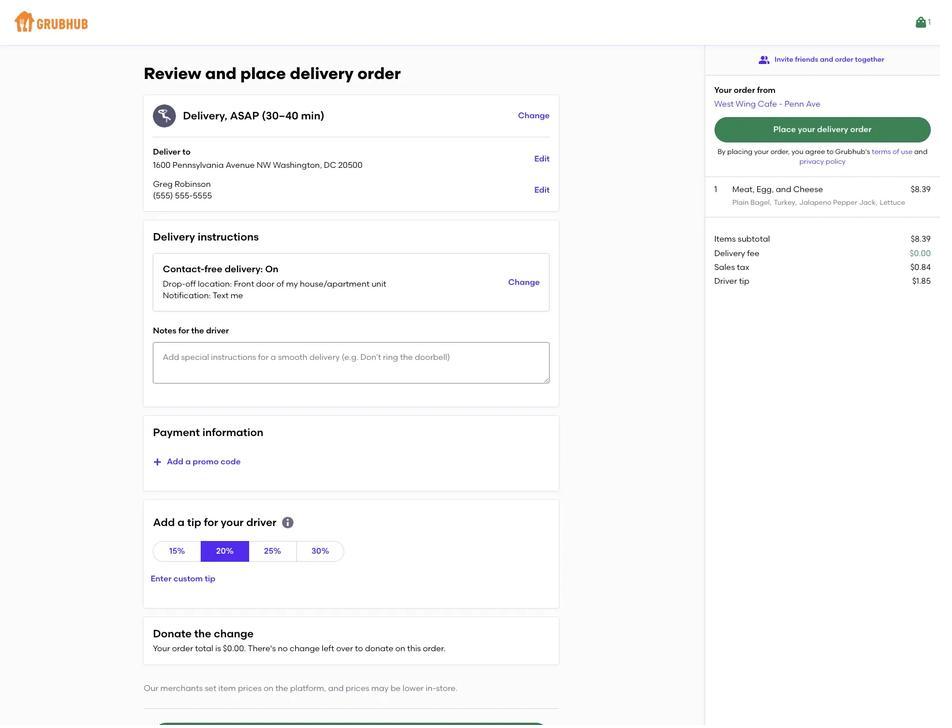 Task type: vqa. For each thing, say whether or not it's contained in the screenshot.
the code
yes



Task type: locate. For each thing, give the bounding box(es) containing it.
0 vertical spatial svg image
[[153, 457, 162, 467]]

order inside donate the change your order total is $0.00. there's no change left over to donate on this order.
[[172, 644, 193, 654]]

your right place
[[798, 124, 815, 134]]

0 vertical spatial change button
[[518, 105, 550, 126]]

2 $8.39 from the top
[[911, 234, 931, 244]]

1 vertical spatial svg image
[[281, 515, 295, 529]]

0 vertical spatial $8.39
[[911, 184, 931, 194]]

penn
[[785, 99, 804, 109]]

0 horizontal spatial on
[[264, 683, 274, 693]]

1 vertical spatial edit
[[534, 185, 550, 195]]

, left asap
[[225, 109, 227, 122]]

asap
[[230, 109, 259, 122]]

1 vertical spatial change button
[[508, 272, 540, 293]]

jack
[[859, 198, 876, 206]]

svg image up 25%
[[281, 515, 295, 529]]

a for tip
[[178, 516, 185, 529]]

0 vertical spatial your
[[714, 85, 732, 95]]

1 horizontal spatial for
[[204, 516, 218, 529]]

deliver
[[153, 147, 180, 157]]

0 horizontal spatial a
[[178, 516, 185, 529]]

your left order, at right top
[[754, 148, 769, 156]]

a left promo
[[185, 457, 191, 467]]

0 horizontal spatial svg image
[[153, 457, 162, 467]]

1 vertical spatial driver
[[246, 516, 277, 529]]

change right no
[[290, 644, 320, 654]]

me
[[231, 291, 243, 301]]

invite
[[775, 56, 793, 64]]

to up policy
[[827, 148, 834, 156]]

add down payment
[[167, 457, 183, 467]]

0 vertical spatial of
[[893, 148, 899, 156]]

robinson
[[175, 179, 211, 189]]

wing
[[736, 99, 756, 109]]

change
[[214, 627, 254, 640], [290, 644, 320, 654]]

friends
[[795, 56, 818, 64]]

2 edit button from the top
[[534, 180, 550, 201]]

0 vertical spatial edit
[[534, 154, 550, 164]]

tip right custom
[[205, 574, 215, 584]]

for right notes
[[178, 326, 189, 336]]

your
[[798, 124, 815, 134], [754, 148, 769, 156], [221, 516, 244, 529]]

tax
[[737, 262, 749, 272]]

drop-
[[163, 279, 185, 289]]

to up pennsylvania on the left top
[[182, 147, 191, 157]]

30% button
[[296, 541, 345, 562]]

add
[[167, 457, 183, 467], [153, 516, 175, 529]]

2 horizontal spatial tip
[[739, 276, 750, 286]]

0 vertical spatial add
[[167, 457, 183, 467]]

edit
[[534, 154, 550, 164], [534, 185, 550, 195]]

order,
[[771, 148, 790, 156]]

the left platform,
[[275, 683, 288, 693]]

delivery up contact- on the left top of the page
[[153, 230, 195, 244]]

1 horizontal spatial delivery
[[714, 248, 745, 258]]

1 horizontal spatial prices
[[346, 683, 369, 693]]

, left dc
[[320, 161, 322, 170]]

bagel
[[751, 198, 770, 206]]

on left platform,
[[264, 683, 274, 693]]

delivery fee
[[714, 248, 760, 258]]

0 vertical spatial change
[[518, 110, 550, 120]]

invite friends and order together
[[775, 56, 885, 64]]

$8.39 down the use
[[911, 184, 931, 194]]

on
[[265, 264, 279, 275]]

in-
[[426, 683, 436, 693]]

0 horizontal spatial delivery
[[153, 230, 195, 244]]

prices right item
[[238, 683, 262, 693]]

edit button for deliver to 1600 pennsylvania avenue nw washington , dc 20500
[[534, 149, 550, 169]]

driver up 25%
[[246, 516, 277, 529]]

svg image down payment
[[153, 457, 162, 467]]

add inside button
[[167, 457, 183, 467]]

20%
[[216, 546, 234, 556]]

1 horizontal spatial on
[[395, 644, 405, 654]]

1 vertical spatial ,
[[320, 161, 322, 170]]

0 horizontal spatial tip
[[187, 516, 201, 529]]

$8.39 inside '$8.39 plain bagel turkey jalapeno pepper jack lettuce'
[[911, 184, 931, 194]]

the inside donate the change your order total is $0.00. there's no change left over to donate on this order.
[[194, 627, 211, 640]]

plain
[[732, 198, 749, 206]]

0 horizontal spatial for
[[178, 326, 189, 336]]

order inside the place your delivery order button
[[850, 124, 872, 134]]

contact-
[[163, 264, 205, 275]]

2 vertical spatial tip
[[205, 574, 215, 584]]

1 vertical spatial a
[[178, 516, 185, 529]]

the up the total
[[194, 627, 211, 640]]

svg image
[[153, 457, 162, 467], [281, 515, 295, 529]]

of inside by placing your order, you agree to grubhub's terms of use and privacy policy
[[893, 148, 899, 156]]

driver down text
[[206, 326, 229, 336]]

your up 20%
[[221, 516, 244, 529]]

$8.39 up '$0.00'
[[911, 234, 931, 244]]

delivery inside contact-free delivery : on drop-off location: front door of my house/apartment unit notification: text me
[[225, 264, 260, 275]]

the
[[191, 326, 204, 336], [194, 627, 211, 640], [275, 683, 288, 693]]

25% button
[[248, 541, 297, 562]]

0 horizontal spatial your
[[153, 644, 170, 654]]

a
[[185, 457, 191, 467], [178, 516, 185, 529]]

2 vertical spatial your
[[221, 516, 244, 529]]

cafe
[[758, 99, 777, 109]]

2 horizontal spatial to
[[827, 148, 834, 156]]

1 vertical spatial tip
[[187, 516, 201, 529]]

people icon image
[[759, 54, 770, 66]]

Notes for the driver text field
[[153, 342, 550, 383]]

1 horizontal spatial ,
[[320, 161, 322, 170]]

2 horizontal spatial your
[[798, 124, 815, 134]]

0 horizontal spatial prices
[[238, 683, 262, 693]]

and right the use
[[914, 148, 928, 156]]

0 horizontal spatial to
[[182, 147, 191, 157]]

0 vertical spatial change
[[214, 627, 254, 640]]

payment
[[153, 426, 200, 439]]

your up west
[[714, 85, 732, 95]]

tip inside enter custom tip button
[[205, 574, 215, 584]]

terms
[[872, 148, 891, 156]]

delivery for delivery instructions
[[153, 230, 195, 244]]

1 $8.39 from the top
[[911, 184, 931, 194]]

1 vertical spatial delivery
[[714, 248, 745, 258]]

our merchants set item prices on the platform, and prices may be lower in-store.
[[144, 683, 458, 693]]

1 vertical spatial change
[[508, 277, 540, 287]]

1 vertical spatial your
[[754, 148, 769, 156]]

0 horizontal spatial 1
[[714, 184, 717, 194]]

$8.39 plain bagel turkey jalapeno pepper jack lettuce
[[732, 184, 931, 206]]

the right notes
[[191, 326, 204, 336]]

to inside deliver to 1600 pennsylvania avenue nw washington , dc 20500
[[182, 147, 191, 157]]

1 vertical spatial the
[[194, 627, 211, 640]]

privacy policy link
[[800, 158, 846, 166]]

0 vertical spatial edit button
[[534, 149, 550, 169]]

1 horizontal spatial your
[[714, 85, 732, 95]]

tip
[[739, 276, 750, 286], [187, 516, 201, 529], [205, 574, 215, 584]]

on left this
[[395, 644, 405, 654]]

your inside your order from west wing cafe - penn ave
[[714, 85, 732, 95]]

tip for enter custom tip
[[205, 574, 215, 584]]

1 horizontal spatial tip
[[205, 574, 215, 584]]

1 vertical spatial change
[[290, 644, 320, 654]]

order
[[835, 56, 853, 64], [358, 63, 401, 83], [734, 85, 755, 95], [850, 124, 872, 134], [172, 644, 193, 654]]

0 vertical spatial driver
[[206, 326, 229, 336]]

use
[[901, 148, 913, 156]]

and right friends
[[820, 56, 833, 64]]

egg,
[[757, 184, 774, 194]]

1 button
[[914, 12, 931, 33]]

your inside by placing your order, you agree to grubhub's terms of use and privacy policy
[[754, 148, 769, 156]]

of left my
[[276, 279, 284, 289]]

svg image inside add a promo code button
[[153, 457, 162, 467]]

tip up 15% button
[[187, 516, 201, 529]]

$1.85
[[912, 276, 931, 286]]

delivery up front on the left top of the page
[[225, 264, 260, 275]]

on inside donate the change your order total is $0.00. there's no change left over to donate on this order.
[[395, 644, 405, 654]]

west
[[714, 99, 734, 109]]

house/apartment
[[300, 279, 370, 289]]

is
[[215, 644, 221, 654]]

terms of use link
[[872, 148, 914, 156]]

0 horizontal spatial change
[[214, 627, 254, 640]]

turkey
[[774, 198, 795, 206]]

of left the use
[[893, 148, 899, 156]]

0 horizontal spatial of
[[276, 279, 284, 289]]

place
[[774, 124, 796, 134]]

1 horizontal spatial 1
[[928, 17, 931, 27]]

a inside button
[[185, 457, 191, 467]]

-
[[779, 99, 783, 109]]

custom
[[173, 574, 203, 584]]

for up 20%
[[204, 516, 218, 529]]

place
[[240, 63, 286, 83]]

delivery
[[153, 230, 195, 244], [714, 248, 745, 258]]

1 horizontal spatial your
[[754, 148, 769, 156]]

add a promo code button
[[153, 452, 241, 472]]

1 vertical spatial $8.39
[[911, 234, 931, 244]]

fee
[[747, 248, 760, 258]]

1 vertical spatial on
[[264, 683, 274, 693]]

review and place delivery order
[[144, 63, 401, 83]]

1 vertical spatial add
[[153, 516, 175, 529]]

0 vertical spatial 1
[[928, 17, 931, 27]]

add a tip for your driver
[[153, 516, 277, 529]]

1 vertical spatial of
[[276, 279, 284, 289]]

1 horizontal spatial driver
[[246, 516, 277, 529]]

0 vertical spatial a
[[185, 457, 191, 467]]

and left place
[[205, 63, 237, 83]]

add for add a promo code
[[167, 457, 183, 467]]

contact-free delivery : on drop-off location: front door of my house/apartment unit notification: text me
[[163, 264, 386, 301]]

1 edit from the top
[[534, 154, 550, 164]]

prices left may
[[346, 683, 369, 693]]

delivery up sales tax
[[714, 248, 745, 258]]

$8.39 for $8.39 plain bagel turkey jalapeno pepper jack lettuce
[[911, 184, 931, 194]]

add up 15%
[[153, 516, 175, 529]]

enter custom tip
[[151, 574, 215, 584]]

0 vertical spatial ,
[[225, 109, 227, 122]]

1 vertical spatial 1
[[714, 184, 717, 194]]

1 vertical spatial your
[[153, 644, 170, 654]]

0 vertical spatial your
[[798, 124, 815, 134]]

a up 15%
[[178, 516, 185, 529]]

change up $0.00.
[[214, 627, 254, 640]]

location:
[[198, 279, 232, 289]]

lettuce
[[880, 198, 906, 206]]

15% button
[[153, 541, 201, 562]]

invite friends and order together button
[[759, 50, 885, 70]]

no
[[278, 644, 288, 654]]

off
[[185, 279, 196, 289]]

1 inside "button"
[[928, 17, 931, 27]]

tip down tax
[[739, 276, 750, 286]]

2 edit from the top
[[534, 185, 550, 195]]

total
[[195, 644, 213, 654]]

1 horizontal spatial to
[[355, 644, 363, 654]]

from
[[757, 85, 776, 95]]

my
[[286, 279, 298, 289]]

1 horizontal spatial a
[[185, 457, 191, 467]]

tip for add a tip for your driver
[[187, 516, 201, 529]]

by placing your order, you agree to grubhub's terms of use and privacy policy
[[718, 148, 928, 166]]

0 horizontal spatial driver
[[206, 326, 229, 336]]

delivery inside button
[[817, 124, 848, 134]]

1 edit button from the top
[[534, 149, 550, 169]]

1 horizontal spatial of
[[893, 148, 899, 156]]

0 vertical spatial delivery
[[153, 230, 195, 244]]

0 vertical spatial tip
[[739, 276, 750, 286]]

and
[[820, 56, 833, 64], [205, 63, 237, 83], [914, 148, 928, 156], [776, 184, 791, 194], [328, 683, 344, 693]]

edit button for greg robinson (555) 555-5555
[[534, 180, 550, 201]]

merchants
[[160, 683, 203, 693]]

your down donate
[[153, 644, 170, 654]]

promo
[[193, 457, 219, 467]]

change button for drop-off location:
[[508, 272, 540, 293]]

1 vertical spatial edit button
[[534, 180, 550, 201]]

delivery up the "agree" on the right of page
[[817, 124, 848, 134]]

to right over at the bottom of the page
[[355, 644, 363, 654]]

0 vertical spatial on
[[395, 644, 405, 654]]

change for drop-off location:
[[508, 277, 540, 287]]

$0.84
[[910, 262, 931, 272]]



Task type: describe. For each thing, give the bounding box(es) containing it.
door
[[256, 279, 274, 289]]

delivery for delivery fee
[[714, 248, 745, 258]]

notes
[[153, 326, 176, 336]]

notification:
[[163, 291, 211, 301]]

greg robinson (555) 555-5555
[[153, 179, 212, 201]]

front
[[234, 279, 254, 289]]

and right platform,
[[328, 683, 344, 693]]

meat, egg, and cheese
[[732, 184, 823, 194]]

agree
[[805, 148, 825, 156]]

delivery , asap (30–40 min)
[[183, 109, 324, 122]]

delivery up min)
[[290, 63, 354, 83]]

order inside "invite friends and order together" button
[[835, 56, 853, 64]]

store.
[[436, 683, 458, 693]]

greg
[[153, 179, 173, 189]]

your inside button
[[798, 124, 815, 134]]

and inside button
[[820, 56, 833, 64]]

edit for deliver to 1600 pennsylvania avenue nw washington , dc 20500
[[534, 154, 550, 164]]

a for promo
[[185, 457, 191, 467]]

lower
[[403, 683, 424, 693]]

sales tax
[[714, 262, 749, 272]]

5555
[[193, 191, 212, 201]]

$8.39 for $8.39
[[911, 234, 931, 244]]

washington
[[273, 161, 320, 170]]

platform,
[[290, 683, 326, 693]]

30%
[[311, 546, 329, 556]]

(30–40
[[262, 109, 299, 122]]

change for asap (30–40 min)
[[518, 110, 550, 120]]

to inside donate the change your order total is $0.00. there's no change left over to donate on this order.
[[355, 644, 363, 654]]

1 horizontal spatial change
[[290, 644, 320, 654]]

1 horizontal spatial svg image
[[281, 515, 295, 529]]

enter
[[151, 574, 172, 584]]

placing
[[727, 148, 753, 156]]

notes for the driver
[[153, 326, 229, 336]]

2 prices from the left
[[346, 683, 369, 693]]

ave
[[806, 99, 821, 109]]

add for add a tip for your driver
[[153, 516, 175, 529]]

driver
[[714, 276, 737, 286]]

dc
[[324, 161, 336, 170]]

your order from west wing cafe - penn ave
[[714, 85, 821, 109]]

this
[[407, 644, 421, 654]]

privacy
[[800, 158, 824, 166]]

donate the change your order total is $0.00. there's no change left over to donate on this order.
[[153, 627, 446, 654]]

there's
[[248, 644, 276, 654]]

order.
[[423, 644, 446, 654]]

subtotal
[[738, 234, 770, 244]]

unit
[[372, 279, 386, 289]]

text
[[213, 291, 229, 301]]

:
[[260, 264, 263, 275]]

25%
[[264, 546, 281, 556]]

delivery instructions
[[153, 230, 259, 244]]

sales
[[714, 262, 735, 272]]

place your delivery order button
[[714, 117, 931, 142]]

delivery icon image
[[153, 104, 176, 127]]

together
[[855, 56, 885, 64]]

be
[[391, 683, 401, 693]]

and inside by placing your order, you agree to grubhub's terms of use and privacy policy
[[914, 148, 928, 156]]

0 vertical spatial the
[[191, 326, 204, 336]]

donate
[[365, 644, 393, 654]]

meat,
[[732, 184, 755, 194]]

(555)
[[153, 191, 173, 201]]

place your delivery order
[[774, 124, 872, 134]]

change button for asap (30–40 min)
[[518, 105, 550, 126]]

donate
[[153, 627, 192, 640]]

1 vertical spatial for
[[204, 516, 218, 529]]

driver tip
[[714, 276, 750, 286]]

$0.00
[[910, 248, 931, 258]]

our
[[144, 683, 158, 693]]

over
[[336, 644, 353, 654]]

delivery right "delivery icon"
[[183, 109, 225, 122]]

west wing cafe - penn ave link
[[714, 99, 821, 109]]

nw
[[257, 161, 271, 170]]

instructions
[[198, 230, 259, 244]]

items subtotal
[[714, 234, 770, 244]]

0 horizontal spatial your
[[221, 516, 244, 529]]

by
[[718, 148, 726, 156]]

main navigation navigation
[[0, 0, 940, 45]]

15%
[[169, 546, 185, 556]]

1 prices from the left
[[238, 683, 262, 693]]

policy
[[826, 158, 846, 166]]

you
[[792, 148, 804, 156]]

0 horizontal spatial ,
[[225, 109, 227, 122]]

to inside by placing your order, you agree to grubhub's terms of use and privacy policy
[[827, 148, 834, 156]]

grubhub's
[[835, 148, 870, 156]]

payment information
[[153, 426, 264, 439]]

2 vertical spatial the
[[275, 683, 288, 693]]

set
[[205, 683, 216, 693]]

deliver to 1600 pennsylvania avenue nw washington , dc 20500
[[153, 147, 363, 170]]

20500
[[338, 161, 363, 170]]

edit for greg robinson (555) 555-5555
[[534, 185, 550, 195]]

order inside your order from west wing cafe - penn ave
[[734, 85, 755, 95]]

code
[[221, 457, 241, 467]]

your inside donate the change your order total is $0.00. there's no change left over to donate on this order.
[[153, 644, 170, 654]]

cheese
[[793, 184, 823, 194]]

of inside contact-free delivery : on drop-off location: front door of my house/apartment unit notification: text me
[[276, 279, 284, 289]]

jalapeno
[[799, 198, 832, 206]]

, inside deliver to 1600 pennsylvania avenue nw washington , dc 20500
[[320, 161, 322, 170]]

0 vertical spatial for
[[178, 326, 189, 336]]

1600
[[153, 161, 171, 170]]

and up turkey
[[776, 184, 791, 194]]

item
[[218, 683, 236, 693]]

free
[[205, 264, 222, 275]]



